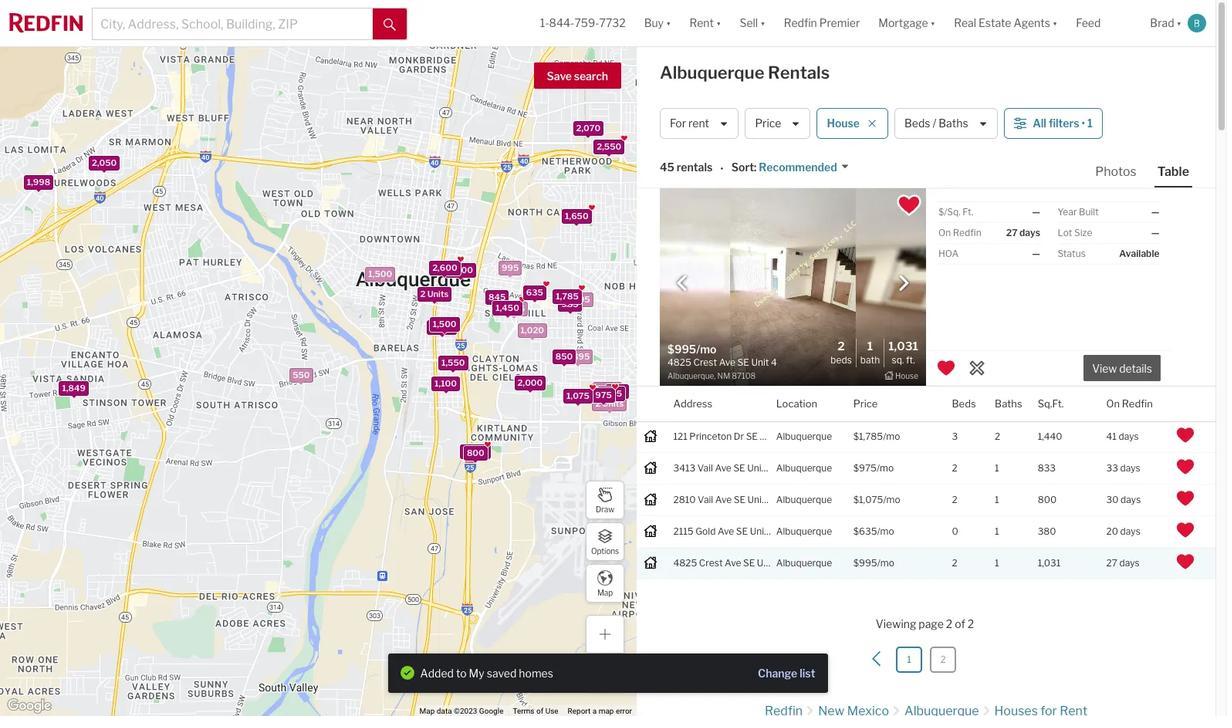 Task type: locate. For each thing, give the bounding box(es) containing it.
0 horizontal spatial 2,550
[[463, 446, 488, 457]]

draw button
[[586, 481, 625, 520]]

ave right crest
[[725, 557, 742, 569]]

mortgage ▾ button
[[879, 0, 936, 46]]

beds left bath
[[831, 354, 852, 366]]

1 horizontal spatial beds
[[905, 117, 931, 130]]

0 horizontal spatial price
[[755, 117, 782, 130]]

user photo image
[[1188, 14, 1207, 32]]

City, Address, School, Building, ZIP search field
[[93, 8, 373, 39]]

2 vertical spatial unfavorite this home image
[[1177, 521, 1195, 539]]

ave right gold
[[718, 525, 734, 537]]

1,595
[[567, 294, 590, 305]]

unfavorite this home image
[[1177, 426, 1195, 444], [1177, 458, 1195, 476], [1177, 553, 1195, 571]]

0 vertical spatial redfin
[[784, 17, 817, 30]]

albuquerque up the unitc
[[777, 494, 832, 505]]

0 horizontal spatial redfin
[[784, 17, 817, 30]]

27
[[1007, 227, 1018, 239], [1107, 557, 1118, 569]]

se up 2115 gold ave se unit unitc
[[734, 494, 746, 505]]

635
[[526, 287, 543, 297]]

• right 'filters'
[[1082, 117, 1086, 130]]

27 days
[[1007, 227, 1041, 239], [1107, 557, 1140, 569]]

0 vertical spatial 1,500
[[368, 268, 392, 279]]

1 horizontal spatial 2 units
[[595, 398, 624, 409]]

redfin down details
[[1122, 397, 1153, 410]]

of right 'page'
[[955, 618, 966, 631]]

▾ right buy
[[666, 17, 671, 30]]

1,031
[[889, 340, 919, 354], [1038, 557, 1061, 569]]

0 horizontal spatial price button
[[745, 108, 811, 139]]

/mo
[[883, 431, 901, 442], [877, 462, 894, 474], [884, 494, 901, 505], [877, 525, 895, 537], [878, 557, 895, 569]]

view details button
[[1084, 355, 1161, 382]]

2 beds
[[831, 340, 852, 366]]

unit right dr in the bottom of the page
[[760, 431, 778, 442]]

1 vertical spatial map
[[420, 707, 435, 716]]

se for 121princeto
[[746, 431, 758, 442]]

1 ▾ from the left
[[666, 17, 671, 30]]

1 vertical spatial on
[[1107, 397, 1120, 410]]

2115
[[674, 525, 694, 537]]

beds up 3
[[952, 397, 976, 410]]

0 vertical spatial 27 days
[[1007, 227, 1041, 239]]

albuquerque down 121princeto
[[777, 462, 832, 474]]

0 vertical spatial units
[[427, 288, 448, 299]]

1,650
[[565, 211, 588, 221]]

redfin inside button
[[784, 17, 817, 30]]

• inside 45 rentals •
[[721, 162, 724, 175]]

1 horizontal spatial 27 days
[[1107, 557, 1140, 569]]

ft. right $/sq.
[[963, 206, 974, 218]]

— for built
[[1152, 206, 1160, 218]]

1,440
[[1038, 431, 1063, 442]]

1 vertical spatial 2 units
[[595, 398, 624, 409]]

/mo up $1,075 /mo
[[877, 462, 894, 474]]

— up "available"
[[1152, 227, 1160, 239]]

se down 2810 vail ave se unit unita
[[736, 525, 748, 537]]

options
[[591, 546, 619, 555]]

se right dr in the bottom of the page
[[746, 431, 758, 442]]

days right 41
[[1119, 431, 1139, 442]]

27 left lot
[[1007, 227, 1018, 239]]

0 vertical spatial •
[[1082, 117, 1086, 130]]

units down 970
[[602, 398, 624, 409]]

0 vertical spatial beds
[[905, 117, 931, 130]]

1 vertical spatial units
[[602, 398, 624, 409]]

/
[[933, 117, 937, 130]]

0 vertical spatial vail
[[698, 462, 713, 474]]

0 horizontal spatial map
[[420, 707, 435, 716]]

▾ right agents
[[1053, 17, 1058, 30]]

▾ for mortgage ▾
[[931, 17, 936, 30]]

0 horizontal spatial beds
[[831, 354, 852, 366]]

save search button
[[534, 63, 622, 89]]

0 vertical spatial of
[[955, 618, 966, 631]]

2 horizontal spatial redfin
[[1122, 397, 1153, 410]]

0 horizontal spatial •
[[721, 162, 724, 175]]

3 ▾ from the left
[[761, 17, 766, 30]]

1,031 down 380
[[1038, 557, 1061, 569]]

on redfin down $/sq. ft.
[[939, 227, 982, 239]]

27 days left lot
[[1007, 227, 1041, 239]]

days down the 20 days
[[1120, 557, 1140, 569]]

1 vertical spatial 1,031
[[1038, 557, 1061, 569]]

1 vertical spatial baths
[[995, 397, 1023, 410]]

vail
[[698, 462, 713, 474], [698, 494, 714, 505]]

se for unita
[[734, 494, 746, 505]]

▾ right sell
[[761, 17, 766, 30]]

2 units down the 2,600
[[420, 288, 448, 299]]

map inside button
[[597, 588, 613, 597]]

1 unfavorite this home image from the top
[[1177, 426, 1195, 444]]

0 horizontal spatial on
[[939, 227, 951, 239]]

se for 01
[[734, 462, 746, 474]]

save
[[547, 69, 572, 83]]

/mo down $635 /mo
[[878, 557, 895, 569]]

— left year
[[1032, 206, 1041, 218]]

unfavorite this home image right the 20 days
[[1177, 521, 1195, 539]]

heading
[[668, 342, 793, 382]]

1,031 up sq.
[[889, 340, 919, 354]]

vail right "3413"
[[698, 462, 713, 474]]

1 horizontal spatial 800
[[1038, 494, 1057, 505]]

1 vertical spatial ft.
[[906, 354, 915, 366]]

ave up 2810 vail ave se unit unita
[[715, 462, 732, 474]]

baths right /
[[939, 117, 969, 130]]

▾ right rent
[[716, 17, 721, 30]]

price up $1,785 on the right of the page
[[854, 397, 878, 410]]

ave
[[715, 462, 732, 474], [716, 494, 732, 505], [718, 525, 734, 537], [725, 557, 742, 569]]

0 horizontal spatial 27
[[1007, 227, 1018, 239]]

price button up $1,785 on the right of the page
[[854, 387, 878, 421]]

unit left unita
[[748, 494, 766, 505]]

beds / baths button
[[895, 108, 998, 139]]

favorite button checkbox
[[896, 192, 923, 218]]

0 vertical spatial baths
[[939, 117, 969, 130]]

1 vertical spatial unfavorite this home image
[[1177, 489, 1195, 508]]

beds left /
[[905, 117, 931, 130]]

unit for 01
[[748, 462, 765, 474]]

map down options
[[597, 588, 613, 597]]

2 horizontal spatial beds
[[952, 397, 976, 410]]

rentals
[[677, 161, 713, 174]]

0
[[952, 525, 959, 537]]

report a map error link
[[568, 707, 632, 716]]

30
[[1107, 494, 1119, 505]]

1,395
[[566, 351, 590, 362]]

2 units down 970
[[595, 398, 624, 409]]

1 horizontal spatial 1,500
[[433, 318, 456, 329]]

for
[[670, 117, 686, 130]]

2 link
[[930, 647, 957, 673]]

filters
[[1049, 117, 1080, 130]]

$1,075 /mo
[[854, 494, 901, 505]]

1 horizontal spatial on
[[1107, 397, 1120, 410]]

0 vertical spatial price
[[755, 117, 782, 130]]

2 unfavorite this home image from the top
[[1177, 458, 1195, 476]]

se down dr in the bottom of the page
[[734, 462, 746, 474]]

price up :
[[755, 117, 782, 130]]

map button
[[586, 564, 625, 603]]

1,000
[[430, 322, 454, 332]]

0 horizontal spatial units
[[427, 288, 448, 299]]

map left data
[[420, 707, 435, 716]]

albuquerque
[[660, 63, 765, 83], [777, 431, 832, 442], [777, 462, 832, 474], [777, 494, 832, 505], [777, 525, 832, 537], [777, 557, 832, 569]]

1 horizontal spatial map
[[597, 588, 613, 597]]

1-844-759-7732
[[540, 17, 626, 30]]

1 horizontal spatial redfin
[[953, 227, 982, 239]]

1 vertical spatial unfavorite this home image
[[1177, 458, 1195, 476]]

on up 41
[[1107, 397, 1120, 410]]

0 horizontal spatial on redfin
[[939, 227, 982, 239]]

2 vertical spatial beds
[[952, 397, 976, 410]]

0 vertical spatial map
[[597, 588, 613, 597]]

of left use
[[537, 707, 544, 716]]

unit left the unitc
[[750, 525, 768, 537]]

0 horizontal spatial 1,031
[[889, 340, 919, 354]]

20
[[1107, 525, 1119, 537]]

1,785
[[556, 291, 579, 302]]

mortgage ▾
[[879, 17, 936, 30]]

1 horizontal spatial price
[[854, 397, 878, 410]]

2 inside 2 beds
[[838, 340, 845, 354]]

redfin down $/sq. ft.
[[953, 227, 982, 239]]

7732
[[600, 17, 626, 30]]

800
[[467, 447, 484, 458], [1038, 494, 1057, 505]]

days for 800
[[1121, 494, 1141, 505]]

submit search image
[[384, 18, 396, 31]]

• left the sort
[[721, 162, 724, 175]]

0 vertical spatial on
[[939, 227, 951, 239]]

year built
[[1058, 206, 1099, 218]]

0 horizontal spatial baths
[[939, 117, 969, 130]]

0 vertical spatial on redfin
[[939, 227, 982, 239]]

ft.
[[963, 206, 974, 218], [906, 354, 915, 366]]

unfavorite this home image left x-out this home icon
[[937, 359, 956, 377]]

0 horizontal spatial of
[[537, 707, 544, 716]]

1,500 left the 2,600
[[368, 268, 392, 279]]

0 horizontal spatial 800
[[467, 447, 484, 458]]

section containing added to my saved homes
[[388, 654, 828, 693]]

— down table button
[[1152, 206, 1160, 218]]

3
[[952, 431, 958, 442]]

2,600
[[432, 262, 457, 273]]

0 vertical spatial 2 units
[[420, 288, 448, 299]]

redfin left premier
[[784, 17, 817, 30]]

2,550
[[597, 141, 621, 152], [463, 446, 488, 457]]

beds inside button
[[905, 117, 931, 130]]

price button up recommended at the top
[[745, 108, 811, 139]]

27 down 20
[[1107, 557, 1118, 569]]

1 vertical spatial 1,500
[[433, 318, 456, 329]]

section
[[388, 654, 828, 693]]

1 inside button
[[1088, 117, 1093, 130]]

1,031 sq. ft.
[[889, 340, 919, 366]]

1 horizontal spatial on redfin
[[1107, 397, 1153, 410]]

6 ▾ from the left
[[1177, 17, 1182, 30]]

0 vertical spatial 1,031
[[889, 340, 919, 354]]

4 ▾ from the left
[[931, 17, 936, 30]]

985
[[561, 299, 578, 310]]

/mo down $1,075 /mo
[[877, 525, 895, 537]]

unit left 01
[[748, 462, 765, 474]]

vail for 3413
[[698, 462, 713, 474]]

days for 1,031
[[1120, 557, 1140, 569]]

available
[[1120, 248, 1160, 259]]

1 vertical spatial vail
[[698, 494, 714, 505]]

1 horizontal spatial •
[[1082, 117, 1086, 130]]

3 unfavorite this home image from the top
[[1177, 553, 1195, 571]]

google
[[479, 707, 504, 716]]

unfavorite this home image right 30 days
[[1177, 489, 1195, 508]]

1 bath
[[861, 340, 880, 366]]

se for unitc
[[736, 525, 748, 537]]

se left 4 on the right bottom
[[744, 557, 755, 569]]

added
[[420, 667, 454, 680]]

3413 vail ave se unit 01 albuquerque
[[674, 462, 832, 474]]

previous button image
[[675, 275, 690, 291]]

on redfin up 41 days
[[1107, 397, 1153, 410]]

1 horizontal spatial 2,550
[[597, 141, 621, 152]]

albuquerque down location button
[[777, 431, 832, 442]]

0 vertical spatial unfavorite this home image
[[1177, 426, 1195, 444]]

house button
[[817, 108, 889, 139]]

for rent button
[[660, 108, 739, 139]]

1 horizontal spatial baths
[[995, 397, 1023, 410]]

x-out this home image
[[968, 359, 987, 377]]

2 vertical spatial unfavorite this home image
[[1177, 553, 1195, 571]]

list
[[800, 667, 816, 680]]

0 horizontal spatial ft.
[[906, 354, 915, 366]]

2 ▾ from the left
[[716, 17, 721, 30]]

$995 /mo
[[854, 557, 895, 569]]

unitc
[[770, 525, 798, 537]]

1 vertical spatial on redfin
[[1107, 397, 1153, 410]]

1,185
[[503, 303, 525, 314]]

0 vertical spatial 800
[[467, 447, 484, 458]]

ft. right sq.
[[906, 354, 915, 366]]

2,400
[[448, 264, 473, 275]]

homes
[[519, 667, 553, 680]]

/mo up $635 /mo
[[884, 494, 901, 505]]

vail right 2810
[[698, 494, 714, 505]]

unit left 4 on the right bottom
[[757, 557, 775, 569]]

terms of use
[[513, 707, 559, 716]]

on up hoa
[[939, 227, 951, 239]]

27 days down the 20 days
[[1107, 557, 1140, 569]]

size
[[1075, 227, 1093, 239]]

days right 20
[[1121, 525, 1141, 537]]

▾ right brad
[[1177, 17, 1182, 30]]

next button image
[[896, 275, 912, 291]]

all filters • 1
[[1033, 117, 1093, 130]]

/mo for $635
[[877, 525, 895, 537]]

1 vertical spatial price button
[[854, 387, 878, 421]]

0 vertical spatial 27
[[1007, 227, 1018, 239]]

unfavorite this home image
[[937, 359, 956, 377], [1177, 489, 1195, 508], [1177, 521, 1195, 539]]

1,500 up 1,550
[[433, 318, 456, 329]]

1 vertical spatial •
[[721, 162, 724, 175]]

recommended button
[[757, 160, 850, 175]]

1 horizontal spatial 1,031
[[1038, 557, 1061, 569]]

2 vertical spatial redfin
[[1122, 397, 1153, 410]]

days right 30
[[1121, 494, 1141, 505]]

0 vertical spatial ft.
[[963, 206, 974, 218]]

1-844-759-7732 link
[[540, 17, 626, 30]]

crest
[[699, 557, 723, 569]]

ave up 2115 gold ave se unit unitc
[[716, 494, 732, 505]]

• inside button
[[1082, 117, 1086, 130]]

1 vertical spatial redfin
[[953, 227, 982, 239]]

price button
[[745, 108, 811, 139], [854, 387, 878, 421]]

$1,785
[[854, 431, 883, 442]]

$1,075
[[854, 494, 884, 505]]

options button
[[586, 523, 625, 561]]

baths
[[939, 117, 969, 130], [995, 397, 1023, 410]]

albuquerque down unita
[[777, 525, 832, 537]]

1,100
[[434, 378, 457, 388]]

/mo up $975 /mo
[[883, 431, 901, 442]]

unita
[[768, 494, 796, 505]]

1 vertical spatial 2,550
[[463, 446, 488, 457]]

1,500
[[368, 268, 392, 279], [433, 318, 456, 329]]

ave for 2810
[[716, 494, 732, 505]]

▾ right mortgage
[[931, 17, 936, 30]]

map for map
[[597, 588, 613, 597]]

unit for 4
[[757, 557, 775, 569]]

1 vertical spatial of
[[537, 707, 544, 716]]

days right the 33 on the bottom of the page
[[1121, 462, 1141, 474]]

$975 /mo
[[854, 462, 894, 474]]

▾ for rent ▾
[[716, 17, 721, 30]]

rent ▾ button
[[681, 0, 731, 46]]

unfavorite this home image for 41 days
[[1177, 426, 1195, 444]]

table button
[[1155, 164, 1193, 188]]

sort
[[732, 161, 754, 174]]

▾ for buy ▾
[[666, 17, 671, 30]]

— for ft.
[[1032, 206, 1041, 218]]

rent
[[690, 17, 714, 30]]

albuquerque down the unitc
[[777, 557, 832, 569]]

ft. inside 1,031 sq. ft.
[[906, 354, 915, 366]]

baths left sq.ft.
[[995, 397, 1023, 410]]

1 vertical spatial 27
[[1107, 557, 1118, 569]]

units down the 2,600
[[427, 288, 448, 299]]



Task type: vqa. For each thing, say whether or not it's contained in the screenshot.


Task type: describe. For each thing, give the bounding box(es) containing it.
page
[[919, 618, 944, 631]]

lot size
[[1058, 227, 1093, 239]]

/mo for $975
[[877, 462, 894, 474]]

975
[[595, 390, 612, 400]]

©2023
[[454, 707, 477, 716]]

625
[[559, 290, 576, 301]]

550
[[292, 370, 310, 380]]

map region
[[0, 0, 786, 716]]

0 horizontal spatial 27 days
[[1007, 227, 1041, 239]]

1 vertical spatial price
[[854, 397, 878, 410]]

1 horizontal spatial of
[[955, 618, 966, 631]]

1,195
[[600, 388, 622, 399]]

sell ▾ button
[[731, 0, 775, 46]]

33
[[1107, 462, 1119, 474]]

ave for 3413
[[715, 462, 732, 474]]

/mo for $995
[[878, 557, 895, 569]]

mortgage
[[879, 17, 929, 30]]

1 horizontal spatial units
[[602, 398, 624, 409]]

$1,785 /mo
[[854, 431, 901, 442]]

• for 45 rentals •
[[721, 162, 724, 175]]

albuquerque rentals
[[660, 63, 830, 83]]

rent
[[689, 117, 710, 130]]

1 inside 1 bath
[[868, 340, 873, 354]]

a
[[593, 707, 597, 716]]

view details link
[[1084, 354, 1161, 382]]

brad
[[1151, 17, 1175, 30]]

beds for the beds button
[[952, 397, 976, 410]]

unfavorite this home image for 33 days
[[1177, 458, 1195, 476]]

2,050
[[91, 157, 116, 168]]

price inside button
[[755, 117, 782, 130]]

vail for 2810
[[698, 494, 714, 505]]

photo of 4825 crest ave se unit 4, albuquerque, nm 87108 image
[[660, 188, 926, 386]]

0 vertical spatial 2,550
[[597, 141, 621, 152]]

se for 4
[[744, 557, 755, 569]]

feed button
[[1067, 0, 1141, 46]]

real
[[954, 17, 977, 30]]

mortgage ▾ button
[[870, 0, 945, 46]]

$/sq. ft.
[[939, 206, 974, 218]]

on redfin button
[[1107, 387, 1153, 421]]

970
[[609, 385, 626, 396]]

1 horizontal spatial 27
[[1107, 557, 1118, 569]]

redfin premier
[[784, 17, 860, 30]]

• for all filters • 1
[[1082, 117, 1086, 130]]

1 horizontal spatial ft.
[[963, 206, 974, 218]]

for rent
[[670, 117, 710, 130]]

google image
[[4, 696, 55, 716]]

1,031 for 1,031
[[1038, 557, 1061, 569]]

ave for 4825
[[725, 557, 742, 569]]

photos
[[1096, 164, 1137, 179]]

lot
[[1058, 227, 1073, 239]]

princeton
[[690, 431, 732, 442]]

/mo for $1,785
[[883, 431, 901, 442]]

0 vertical spatial unfavorite this home image
[[937, 359, 956, 377]]

view
[[1093, 362, 1117, 375]]

days for 380
[[1121, 525, 1141, 537]]

4
[[777, 557, 783, 569]]

days for 833
[[1121, 462, 1141, 474]]

unfavorite this home image for 380
[[1177, 521, 1195, 539]]

0 horizontal spatial 2 units
[[420, 288, 448, 299]]

my
[[469, 667, 485, 680]]

1,075
[[566, 391, 589, 401]]

rentals
[[768, 63, 830, 83]]

▾ for sell ▾
[[761, 17, 766, 30]]

report
[[568, 707, 591, 716]]

833
[[1038, 462, 1056, 474]]

data
[[437, 707, 452, 716]]

$635
[[854, 525, 877, 537]]

built
[[1079, 206, 1099, 218]]

gold
[[696, 525, 716, 537]]

address
[[674, 397, 713, 410]]

— for size
[[1152, 227, 1160, 239]]

1 vertical spatial 800
[[1038, 494, 1057, 505]]

2810 vail ave se unit unita
[[674, 494, 796, 505]]

sell ▾
[[740, 17, 766, 30]]

sq.ft.
[[1038, 397, 1064, 410]]

▾ for brad ▾
[[1177, 17, 1182, 30]]

map
[[599, 707, 614, 716]]

all filters • 1 button
[[1005, 108, 1103, 139]]

buy ▾
[[644, 17, 671, 30]]

change list
[[758, 667, 816, 680]]

1 vertical spatial beds
[[831, 354, 852, 366]]

dr
[[734, 431, 744, 442]]

800 inside map "region"
[[467, 447, 484, 458]]

— left status
[[1032, 248, 1041, 259]]

map data ©2023 google
[[420, 707, 504, 716]]

remove house image
[[868, 119, 877, 128]]

/mo for $1,075
[[884, 494, 901, 505]]

table
[[1158, 164, 1190, 179]]

$995
[[854, 557, 878, 569]]

days for 1,440
[[1119, 431, 1139, 442]]

unit for unita
[[748, 494, 766, 505]]

ave for 2115
[[718, 525, 734, 537]]

845
[[488, 291, 506, 302]]

unfavorite this home image for 27 days
[[1177, 553, 1195, 571]]

house
[[827, 117, 860, 130]]

baths inside button
[[939, 117, 969, 130]]

bath
[[861, 354, 880, 366]]

2810
[[674, 494, 696, 505]]

1,550
[[441, 357, 465, 368]]

1,020
[[520, 325, 544, 335]]

850
[[555, 351, 573, 362]]

1,031 for 1,031 sq. ft.
[[889, 340, 919, 354]]

2,070
[[576, 123, 600, 133]]

unit for 121princeto
[[760, 431, 778, 442]]

unfavorite this home image for 800
[[1177, 489, 1195, 508]]

estate
[[979, 17, 1012, 30]]

viewing page 2 of 2
[[876, 618, 974, 631]]

redfin inside button
[[1122, 397, 1153, 410]]

address button
[[674, 387, 713, 421]]

viewing
[[876, 618, 917, 631]]

albuquerque down rent ▾ button
[[660, 63, 765, 83]]

status
[[1058, 248, 1086, 259]]

buy
[[644, 17, 664, 30]]

1-
[[540, 17, 549, 30]]

beds for beds / baths
[[905, 117, 931, 130]]

5 ▾ from the left
[[1053, 17, 1058, 30]]

1 horizontal spatial price button
[[854, 387, 878, 421]]

on inside button
[[1107, 397, 1120, 410]]

terms of use link
[[513, 707, 559, 716]]

$/sq.
[[939, 206, 961, 218]]

location button
[[777, 387, 818, 421]]

:
[[754, 161, 757, 174]]

1 vertical spatial 27 days
[[1107, 557, 1140, 569]]

year
[[1058, 206, 1077, 218]]

3413
[[674, 462, 696, 474]]

details
[[1120, 362, 1153, 375]]

0 vertical spatial price button
[[745, 108, 811, 139]]

0 horizontal spatial 1,500
[[368, 268, 392, 279]]

45
[[660, 161, 675, 174]]

$975
[[854, 462, 877, 474]]

380
[[1038, 525, 1057, 537]]

all
[[1033, 117, 1047, 130]]

favorite button image
[[896, 192, 923, 218]]

days left lot
[[1020, 227, 1041, 239]]

map for map data ©2023 google
[[420, 707, 435, 716]]

33 days
[[1107, 462, 1141, 474]]

real estate agents ▾ button
[[945, 0, 1067, 46]]

unit for unitc
[[750, 525, 768, 537]]



